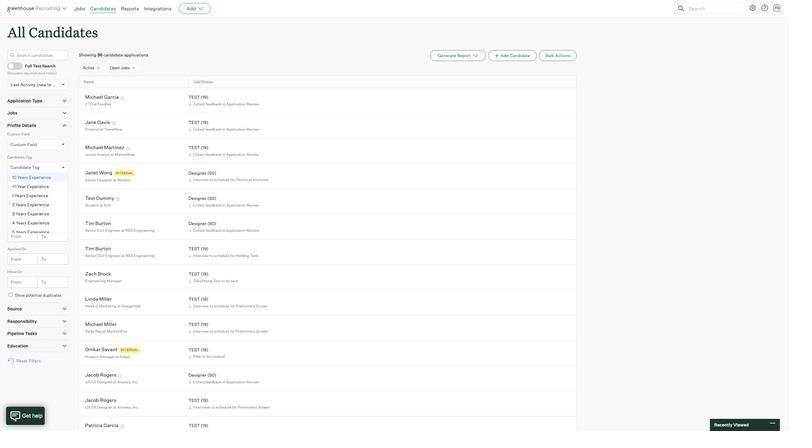 Task type: describe. For each thing, give the bounding box(es) containing it.
profile
[[7, 123, 21, 128]]

<1 year experience
[[12, 184, 49, 189]]

0 vertical spatial custom
[[7, 132, 21, 137]]

patricia
[[85, 423, 103, 429]]

director
[[85, 127, 99, 132]]

michael garcia has been in application review for more than 5 days image
[[120, 97, 125, 100]]

tank
[[250, 254, 258, 258]]

review for jacob rogers
[[247, 380, 259, 385]]

junior
[[85, 152, 96, 157]]

0 vertical spatial status
[[7, 178, 18, 183]]

details
[[22, 123, 36, 128]]

reports
[[121, 5, 139, 12]]

cto
[[85, 102, 93, 106]]

old)
[[52, 82, 60, 87]]

1 vertical spatial tag
[[32, 165, 40, 170]]

td button
[[772, 3, 782, 13]]

integrations
[[144, 5, 172, 12]]

10 years experience
[[12, 175, 51, 180]]

screen for linda miller
[[256, 304, 268, 309]]

years for 1
[[15, 193, 25, 198]]

senior for test (19)
[[85, 254, 96, 258]]

1 vertical spatial custom field
[[11, 142, 37, 147]]

integrations link
[[144, 5, 172, 12]]

n/a
[[104, 203, 111, 208]]

1 vertical spatial field
[[27, 142, 37, 147]]

applied on
[[7, 247, 26, 252]]

rep
[[95, 330, 102, 334]]

linda
[[85, 297, 98, 303]]

10 test from the top
[[189, 424, 200, 429]]

1 senior from the top
[[85, 178, 96, 183]]

review for michael martinez
[[247, 152, 259, 157]]

to for last activity
[[41, 234, 46, 239]]

offer to be created link
[[188, 354, 226, 360]]

1 jacob rogers link from the top
[[85, 373, 116, 380]]

rsa for designer (50)
[[126, 228, 133, 233]]

full
[[25, 64, 32, 68]]

internal for omkar savant
[[121, 348, 138, 353]]

1 inc. from the top
[[132, 380, 139, 385]]

to for senior designer at modern
[[210, 178, 213, 182]]

schedule for jacob rogers
[[216, 406, 231, 410]]

hired on
[[7, 270, 22, 275]]

0 vertical spatial jobs
[[74, 5, 85, 12]]

jane
[[85, 119, 96, 126]]

years for 4
[[16, 221, 27, 226]]

(19) for ux/ui designer at anyway, inc.
[[201, 398, 208, 404]]

configure image
[[749, 4, 756, 12]]

of
[[95, 304, 98, 309]]

td button
[[774, 4, 781, 12]]

Search text field
[[687, 4, 737, 13]]

potential
[[26, 293, 42, 298]]

for for linda miller
[[230, 304, 235, 309]]

3 years experience option
[[8, 210, 68, 219]]

candidates link
[[90, 5, 116, 12]]

list box inside candidate tag element
[[8, 173, 68, 237]]

0 vertical spatial marketwise
[[115, 152, 135, 157]]

to for sales rep at marketwise
[[210, 330, 213, 334]]

tasks
[[25, 331, 37, 337]]

travelnow
[[104, 127, 122, 132]]

experience for 3 years experience
[[27, 212, 49, 217]]

zach
[[85, 271, 97, 277]]

student at n/a
[[85, 203, 111, 208]]

michael garcia
[[85, 94, 119, 100]]

36
[[97, 52, 102, 58]]

preliminary for jacob rogers
[[238, 406, 257, 410]]

test inside test (19) take home test to be sent
[[213, 279, 221, 284]]

michael martinez
[[85, 145, 124, 151]]

experience for 2 years experience
[[27, 202, 49, 208]]

experience for 5 years experience
[[27, 230, 49, 235]]

schedule for tim burton
[[214, 254, 229, 258]]

actions
[[555, 53, 571, 58]]

designer (50) collect feedback in application review for test dummy
[[189, 196, 259, 208]]

(50) for jacob rogers
[[208, 373, 216, 378]]

duplicates
[[43, 293, 62, 298]]

application for jane davis
[[226, 127, 246, 132]]

inc. inside jacob rogers ux/ui designer at anyway, inc.
[[132, 406, 139, 410]]

bulk actions link
[[539, 50, 577, 61]]

1 ux/ui from the top
[[85, 380, 96, 385]]

filters
[[29, 359, 41, 364]]

show potential duplicates
[[15, 293, 62, 298]]

omkar savant link
[[85, 347, 117, 354]]

2 jacob rogers link from the top
[[85, 398, 116, 405]]

michael for michael martinez
[[85, 145, 103, 151]]

rogers for jacob rogers ux/ui designer at anyway, inc.
[[100, 398, 116, 404]]

last activity (new to old)
[[11, 82, 60, 87]]

reset filters
[[16, 359, 41, 364]]

last for last activity (new to old)
[[11, 82, 19, 87]]

0 vertical spatial field
[[21, 132, 30, 137]]

5 collect from the top
[[193, 228, 205, 233]]

in for jacob rogers
[[222, 380, 225, 385]]

engineering for test (19)
[[134, 254, 155, 258]]

schedule inside the designer (50) interview to schedule for technical interview
[[214, 178, 229, 182]]

foodies
[[98, 102, 111, 106]]

1 vertical spatial candidate
[[7, 155, 25, 160]]

notes)
[[46, 71, 57, 76]]

interview to schedule for preliminary screen link for michael miller
[[188, 329, 270, 335]]

bulk actions
[[546, 53, 571, 58]]

<1 year experience option
[[8, 182, 68, 191]]

profile details
[[7, 123, 36, 128]]

civil for test (19)
[[97, 254, 104, 258]]

engineer for designer (50)
[[105, 228, 121, 233]]

1 vertical spatial custom
[[11, 142, 26, 147]]

schedule for michael miller
[[214, 330, 229, 334]]

for for jacob rogers
[[232, 406, 237, 410]]

1 anyway, from the top
[[117, 380, 132, 385]]

responsibility
[[7, 319, 37, 324]]

name
[[84, 80, 94, 84]]

open jobs
[[110, 65, 130, 70]]

savant
[[102, 347, 117, 353]]

application for jacob rogers
[[226, 380, 246, 385]]

be inside test (19) take home test to be sent
[[226, 279, 230, 284]]

years for 10
[[17, 175, 28, 180]]

civil for designer (50)
[[97, 228, 104, 233]]

none field inside candidate tag element
[[11, 163, 12, 173]]

0 vertical spatial custom field
[[7, 132, 30, 137]]

wong
[[99, 170, 112, 176]]

internal for janet wong
[[116, 171, 133, 176]]

in for michael garcia
[[222, 102, 225, 106]]

review for michael garcia
[[247, 102, 259, 106]]

head
[[85, 304, 94, 309]]

5 years experience option
[[8, 228, 68, 237]]

to for product manager at adept
[[202, 355, 206, 359]]

job/status
[[193, 80, 213, 84]]

to for senior civil engineer at rsa engineering
[[210, 254, 213, 258]]

showing 36 candidate applications
[[79, 52, 149, 58]]

last activity
[[7, 224, 29, 229]]

collect for michael garcia
[[193, 102, 205, 106]]

reset
[[16, 359, 28, 364]]

for for tim burton
[[230, 254, 235, 258]]

and
[[39, 71, 45, 76]]

davis
[[97, 119, 110, 126]]

0 vertical spatial candidate
[[510, 53, 530, 58]]

type
[[32, 98, 42, 103]]

be inside test (19) offer to be created
[[207, 355, 211, 359]]

tim burton link for test
[[85, 246, 111, 253]]

1 vertical spatial manager
[[100, 355, 115, 360]]

brock
[[98, 271, 111, 277]]

feedback for dummy
[[206, 203, 222, 208]]

custom field element
[[7, 132, 68, 154]]

test (19) interview to schedule for holding tank
[[189, 247, 258, 258]]

take home test to be sent link
[[188, 278, 240, 284]]

candidate tag element
[[7, 154, 68, 237]]

burton for test
[[95, 246, 111, 252]]

omkar
[[85, 347, 101, 353]]

feedback for garcia
[[206, 102, 222, 106]]

ux/ui designer at anyway, inc.
[[85, 380, 139, 385]]

test for engineering manager
[[189, 272, 200, 277]]

on for hired on
[[18, 270, 22, 275]]

at inside jacob rogers ux/ui designer at anyway, inc.
[[113, 406, 116, 410]]

collect feedback in application review link for jane davis
[[188, 127, 260, 132]]

marketwise inside michael miller sales rep at marketwise
[[107, 330, 127, 334]]

(19) for director at travelnow
[[201, 120, 208, 125]]

feedback for rogers
[[206, 380, 222, 385]]

from for last
[[11, 234, 21, 239]]

0 vertical spatial candidate tag
[[7, 155, 32, 160]]

test (19) offer to be created
[[189, 348, 225, 359]]

3 (50) from the top
[[208, 221, 216, 227]]

5 years experience
[[12, 230, 49, 235]]

0 vertical spatial rejection
[[7, 201, 23, 206]]

5 collect feedback in application review link from the top
[[188, 228, 260, 234]]

test for junior analyst at marketwise
[[189, 145, 200, 150]]

10 (19) from the top
[[201, 424, 208, 429]]

jacob for jacob rogers
[[85, 373, 99, 379]]

burton for designer
[[95, 221, 111, 227]]

jane davis
[[85, 119, 110, 126]]

screen for jacob rogers
[[258, 406, 270, 410]]

miller for michael miller
[[104, 322, 117, 328]]

dummy
[[96, 195, 114, 202]]

feedback for davis
[[206, 127, 222, 132]]

add for add candidate
[[501, 53, 509, 58]]

1 years experience option
[[8, 191, 68, 201]]

year
[[17, 184, 26, 189]]

jobs link
[[74, 5, 85, 12]]

collect for jacob rogers
[[193, 380, 205, 385]]

student
[[85, 203, 99, 208]]

ux/ui inside jacob rogers ux/ui designer at anyway, inc.
[[85, 406, 96, 410]]

activity for last activity (new to old)
[[20, 82, 36, 87]]

(new
[[37, 82, 46, 87]]

0 vertical spatial reason
[[24, 201, 37, 206]]

0 vertical spatial tag
[[26, 155, 32, 160]]

0 vertical spatial candidates
[[90, 5, 116, 12]]

open
[[110, 65, 120, 70]]

candidate reports are now available! apply filters and select "view in app" element
[[430, 50, 486, 61]]

at inside linda miller head of marketing at designhub
[[117, 304, 121, 309]]

martinez
[[104, 145, 124, 151]]

td
[[775, 6, 780, 10]]

tim burton link for designer
[[85, 221, 111, 228]]

sent
[[231, 279, 238, 284]]

to for applied on
[[41, 257, 46, 262]]

generate
[[438, 53, 456, 58]]

zach brock link
[[85, 271, 111, 278]]

interviews
[[193, 406, 211, 410]]

for for michael miller
[[230, 330, 235, 334]]

designer inside jacob rogers ux/ui designer at anyway, inc.
[[97, 406, 112, 410]]

text
[[33, 64, 41, 68]]

reports link
[[121, 5, 139, 12]]

10
[[12, 175, 16, 180]]

jacob rogers has been in application review for more than 5 days image
[[118, 375, 123, 379]]

home
[[202, 279, 212, 284]]

years for 5
[[16, 230, 26, 235]]

0 vertical spatial rejection reason
[[7, 201, 37, 206]]

anyway, inside jacob rogers ux/ui designer at anyway, inc.
[[117, 406, 132, 410]]

hired
[[7, 270, 17, 275]]



Task type: vqa. For each thing, say whether or not it's contained in the screenshot.


Task type: locate. For each thing, give the bounding box(es) containing it.
1 test (19) interview to schedule for preliminary screen from the top
[[189, 297, 268, 309]]

0 vertical spatial test (19) collect feedback in application review
[[189, 95, 259, 106]]

0 vertical spatial inc.
[[132, 380, 139, 385]]

7 (19) from the top
[[201, 322, 208, 328]]

tim burton link down student at n/a
[[85, 221, 111, 228]]

at
[[94, 102, 97, 106], [100, 127, 103, 132], [111, 152, 114, 157], [113, 178, 117, 183], [100, 203, 103, 208], [121, 228, 125, 233], [121, 254, 125, 258], [117, 304, 121, 309], [103, 330, 106, 334], [116, 355, 119, 360], [113, 380, 116, 385], [113, 406, 116, 410]]

experience down 2 years experience option
[[27, 212, 49, 217]]

test (19) collect feedback in application review for michael martinez
[[189, 145, 259, 157]]

(19) for head of marketing at designhub
[[201, 297, 208, 302]]

screen inside test (19) interviews to schedule for preliminary screen
[[258, 406, 270, 410]]

schedule right interviews
[[216, 406, 231, 410]]

1 vertical spatial tim burton senior civil engineer at rsa engineering
[[85, 246, 155, 258]]

add inside popup button
[[187, 5, 196, 12]]

1 tim from the top
[[85, 221, 94, 227]]

collect feedback in application review link for test dummy
[[188, 203, 260, 208]]

omkar savant
[[85, 347, 117, 353]]

designer (50) collect feedback in application review for jacob rogers
[[189, 373, 259, 385]]

0 vertical spatial manager
[[107, 279, 122, 284]]

add candidate link
[[488, 50, 537, 61]]

junior analyst at marketwise
[[85, 152, 135, 157]]

civil down student at n/a
[[97, 228, 104, 233]]

Show potential duplicates checkbox
[[9, 293, 12, 297]]

analyst
[[97, 152, 110, 157]]

(50) inside the designer (50) interview to schedule for technical interview
[[208, 171, 216, 176]]

test
[[189, 95, 200, 100], [189, 120, 200, 125], [189, 145, 200, 150], [189, 247, 200, 252], [189, 272, 200, 277], [189, 297, 200, 302], [189, 322, 200, 328], [189, 348, 200, 353], [189, 398, 200, 404], [189, 424, 200, 429]]

status up 1
[[11, 188, 24, 193]]

to up show potential duplicates
[[41, 280, 46, 285]]

1 vertical spatial reason
[[30, 211, 45, 216]]

preliminary
[[236, 304, 255, 309], [236, 330, 255, 334], [238, 406, 257, 410]]

1 vertical spatial michael
[[85, 145, 103, 151]]

1 vertical spatial anyway,
[[117, 406, 132, 410]]

2 vertical spatial test (19) collect feedback in application review
[[189, 145, 259, 157]]

showing
[[79, 52, 96, 58]]

1 vertical spatial burton
[[95, 246, 111, 252]]

collect for michael martinez
[[193, 152, 205, 157]]

1 vertical spatial be
[[207, 355, 211, 359]]

experience down <1 year experience option
[[26, 193, 48, 198]]

to down 5 years experience "option" on the bottom
[[41, 257, 46, 262]]

0 horizontal spatial be
[[207, 355, 211, 359]]

5 (19) from the top
[[201, 272, 208, 277]]

9 (19) from the top
[[201, 398, 208, 404]]

1 vertical spatial rejection
[[11, 211, 29, 216]]

applications
[[124, 52, 149, 58]]

1 burton from the top
[[95, 221, 111, 227]]

for inside test (19) interviews to schedule for preliminary screen
[[232, 406, 237, 410]]

miller inside michael miller sales rep at marketwise
[[104, 322, 117, 328]]

manager
[[107, 279, 122, 284], [100, 355, 115, 360]]

burton down the n/a
[[95, 221, 111, 227]]

(50) for test dummy
[[208, 196, 216, 201]]

experience down 10 years experience option
[[27, 184, 49, 189]]

3 in from the top
[[222, 152, 225, 157]]

ux/ui up patricia
[[85, 406, 96, 410]]

6 test from the top
[[189, 297, 200, 302]]

1 collect from the top
[[193, 102, 205, 106]]

0 vertical spatial tim burton link
[[85, 221, 111, 228]]

rogers for jacob rogers
[[100, 373, 116, 379]]

1 vertical spatial rsa
[[126, 254, 133, 258]]

jacob rogers link down ux/ui designer at anyway, inc.
[[85, 398, 116, 405]]

10 years experience option
[[8, 173, 68, 182]]

0 vertical spatial test
[[85, 195, 95, 202]]

0 vertical spatial jacob
[[85, 373, 99, 379]]

0 vertical spatial add
[[187, 5, 196, 12]]

2 collect feedback in application review link from the top
[[188, 127, 260, 132]]

application
[[7, 98, 31, 103], [226, 102, 246, 106], [226, 127, 246, 132], [226, 152, 246, 157], [226, 203, 246, 208], [226, 228, 246, 233], [226, 380, 246, 385]]

rogers down ux/ui designer at anyway, inc.
[[100, 398, 116, 404]]

education
[[7, 344, 28, 349]]

to for hired on
[[41, 280, 46, 285]]

garcia
[[104, 94, 119, 100], [104, 423, 118, 429]]

from
[[11, 234, 21, 239], [11, 257, 21, 262], [11, 280, 21, 285]]

1 vertical spatial candidate tag
[[11, 165, 40, 170]]

from down applied on
[[11, 257, 21, 262]]

interview to schedule for preliminary screen link down sent
[[188, 304, 270, 309]]

2 horizontal spatial jobs
[[121, 65, 130, 70]]

manager inside zach brock engineering manager
[[107, 279, 122, 284]]

tim up zach
[[85, 246, 94, 252]]

jane davis link
[[85, 119, 110, 126]]

reason down 2 years experience option
[[30, 211, 45, 216]]

1 vertical spatial garcia
[[104, 423, 118, 429]]

test for director at travelnow
[[189, 120, 200, 125]]

jobs right open
[[121, 65, 130, 70]]

candidate tag up 10 years experience
[[11, 165, 40, 170]]

years for 3
[[16, 212, 26, 217]]

engineer
[[105, 228, 121, 233], [105, 254, 121, 258]]

(19) inside test (19) take home test to be sent
[[201, 272, 208, 277]]

0 vertical spatial rogers
[[100, 373, 116, 379]]

greenhouse recruiting image
[[7, 5, 62, 12]]

2 engineer from the top
[[105, 254, 121, 258]]

4 test from the top
[[189, 247, 200, 252]]

2 tim burton link from the top
[[85, 246, 111, 253]]

1 vertical spatial designer (50) collect feedback in application review
[[189, 221, 259, 233]]

test dummy
[[85, 195, 114, 202]]

test for head of marketing at designhub
[[189, 297, 200, 302]]

None field
[[11, 163, 12, 173]]

interview to schedule for preliminary screen link
[[188, 304, 270, 309], [188, 329, 270, 335]]

2 ux/ui from the top
[[85, 406, 96, 410]]

2 interview to schedule for preliminary screen link from the top
[[188, 329, 270, 335]]

3 collect from the top
[[193, 152, 205, 157]]

michael miller sales rep at marketwise
[[85, 322, 127, 334]]

1 vertical spatial ux/ui
[[85, 406, 96, 410]]

adept
[[120, 355, 130, 360]]

8 (19) from the top
[[201, 348, 208, 353]]

2 civil from the top
[[97, 254, 104, 258]]

tag down custom field element
[[26, 155, 32, 160]]

custom down profile details
[[11, 142, 26, 147]]

recently
[[715, 423, 733, 428]]

source
[[7, 307, 22, 312]]

status up <1
[[7, 178, 18, 183]]

miller down marketing at left bottom
[[104, 322, 117, 328]]

michael for michael garcia
[[85, 94, 103, 100]]

1 vertical spatial senior
[[85, 228, 96, 233]]

all
[[7, 23, 26, 41]]

experience for <1 year experience
[[27, 184, 49, 189]]

from for hired
[[11, 280, 21, 285]]

review for jane davis
[[247, 127, 259, 132]]

engineering for designer (50)
[[134, 228, 155, 233]]

1 review from the top
[[247, 102, 259, 106]]

to inside test (19) take home test to be sent
[[222, 279, 225, 284]]

experience down 4 years experience "option"
[[27, 230, 49, 235]]

tim down student
[[85, 221, 94, 227]]

created
[[212, 355, 225, 359]]

michael martinez has been in application review for more than 5 days image
[[125, 147, 131, 151]]

rejection down 2
[[11, 211, 29, 216]]

tim burton senior civil engineer at rsa engineering for designer
[[85, 221, 155, 233]]

5 review from the top
[[247, 228, 259, 233]]

tag up 10 years experience option
[[32, 165, 40, 170]]

anyway, down jacob rogers has been in application review for more than 5 days image
[[117, 380, 132, 385]]

2 vertical spatial from
[[11, 280, 21, 285]]

status element
[[7, 177, 68, 200]]

(19) inside test (19) interviews to schedule for preliminary screen
[[201, 398, 208, 404]]

1 vertical spatial internal
[[121, 348, 138, 353]]

candidates down jobs link
[[29, 23, 98, 41]]

test dummy has been in application review for more than 5 days image
[[115, 198, 121, 202]]

candidate
[[510, 53, 530, 58], [7, 155, 25, 160], [11, 165, 31, 170]]

director at travelnow
[[85, 127, 122, 132]]

2 tim burton senior civil engineer at rsa engineering from the top
[[85, 246, 155, 258]]

manager down savant in the bottom of the page
[[100, 355, 115, 360]]

marketwise down michael miller link
[[107, 330, 127, 334]]

2 vertical spatial engineering
[[85, 279, 106, 284]]

Search candidates field
[[7, 50, 68, 60]]

interview for tim burton
[[193, 254, 209, 258]]

1 vertical spatial inc.
[[132, 406, 139, 410]]

test for ux/ui designer at anyway, inc.
[[189, 398, 200, 404]]

9 test from the top
[[189, 398, 200, 404]]

be left sent
[[226, 279, 230, 284]]

tim burton senior civil engineer at rsa engineering down the n/a
[[85, 221, 155, 233]]

3 test from the top
[[189, 145, 200, 150]]

rejection reason down 1 years experience
[[7, 201, 37, 206]]

1 vertical spatial add
[[501, 53, 509, 58]]

senior for designer (50)
[[85, 228, 96, 233]]

generate report button
[[430, 50, 486, 61]]

test for senior civil engineer at rsa engineering
[[189, 247, 200, 252]]

<1
[[12, 184, 16, 189]]

list box containing 10 years experience
[[8, 173, 68, 237]]

1 vertical spatial test (19) interview to schedule for preliminary screen
[[189, 322, 268, 334]]

interview to schedule for preliminary screen link for linda miller
[[188, 304, 270, 309]]

in for test dummy
[[222, 203, 225, 208]]

preliminary inside test (19) interviews to schedule for preliminary screen
[[238, 406, 257, 410]]

interview inside test (19) interview to schedule for holding tank
[[193, 254, 209, 258]]

1 vertical spatial preliminary
[[236, 330, 255, 334]]

senior down student
[[85, 228, 96, 233]]

4 (19) from the top
[[201, 247, 208, 252]]

1 from from the top
[[11, 234, 21, 239]]

last down '(includes'
[[11, 82, 19, 87]]

engineer up brock
[[105, 254, 121, 258]]

interview for linda miller
[[193, 304, 209, 309]]

marketwise
[[115, 152, 135, 157], [107, 330, 127, 334]]

1 vertical spatial civil
[[97, 254, 104, 258]]

0 vertical spatial tim
[[85, 221, 94, 227]]

rogers
[[100, 373, 116, 379], [100, 398, 116, 404]]

1 engineer from the top
[[105, 228, 121, 233]]

2 rogers from the top
[[100, 398, 116, 404]]

1 vertical spatial interview to schedule for preliminary screen link
[[188, 329, 270, 335]]

0 vertical spatial be
[[226, 279, 230, 284]]

1 horizontal spatial add
[[501, 53, 509, 58]]

michael inside 'link'
[[85, 94, 103, 100]]

garcia left patricia garcia has been in application review for more than 5 days image
[[104, 423, 118, 429]]

1 vertical spatial marketwise
[[107, 330, 127, 334]]

feedback for martinez
[[206, 152, 222, 157]]

anyway, up patricia garcia has been in application review for more than 5 days image
[[117, 406, 132, 410]]

activity down resumes
[[20, 82, 36, 87]]

(19) for senior civil engineer at rsa engineering
[[201, 247, 208, 252]]

experience inside 1 years experience option
[[26, 193, 48, 198]]

from for applied
[[11, 257, 21, 262]]

be left created
[[207, 355, 211, 359]]

1 feedback from the top
[[206, 102, 222, 106]]

6 feedback from the top
[[206, 380, 222, 385]]

miller inside linda miller head of marketing at designhub
[[99, 297, 112, 303]]

2 test (19) interview to schedule for preliminary screen from the top
[[189, 322, 268, 334]]

4
[[12, 221, 15, 226]]

experience up <1 year experience option
[[29, 175, 51, 180]]

garcia up foodies
[[104, 94, 119, 100]]

2 collect from the top
[[193, 127, 205, 132]]

tim burton senior civil engineer at rsa engineering for test
[[85, 246, 155, 258]]

garcia for patricia garcia
[[104, 423, 118, 429]]

to
[[41, 234, 46, 239], [41, 257, 46, 262], [41, 280, 46, 285]]

burton
[[95, 221, 111, 227], [95, 246, 111, 252]]

experience inside <1 year experience option
[[27, 184, 49, 189]]

test inside test (19) interview to schedule for holding tank
[[189, 247, 200, 252]]

3 michael from the top
[[85, 322, 103, 328]]

jobs left candidates link
[[74, 5, 85, 12]]

1 (50) from the top
[[208, 171, 216, 176]]

patricia garcia has been in application review for more than 5 days image
[[119, 426, 125, 429]]

test inside test (19) offer to be created
[[189, 348, 200, 353]]

interview to schedule for preliminary screen link up created
[[188, 329, 270, 335]]

schedule for linda miller
[[214, 304, 229, 309]]

designer (50) collect feedback in application review
[[189, 196, 259, 208], [189, 221, 259, 233], [189, 373, 259, 385]]

0 vertical spatial from
[[11, 234, 21, 239]]

3 test (19) collect feedback in application review from the top
[[189, 145, 259, 157]]

1 in from the top
[[222, 102, 225, 106]]

michael up cto at foodies on the left top of page
[[85, 94, 103, 100]]

3 to from the top
[[41, 280, 46, 285]]

garcia inside patricia garcia link
[[104, 423, 118, 429]]

schedule inside test (19) interviews to schedule for preliminary screen
[[216, 406, 231, 410]]

rejection reason
[[7, 201, 37, 206], [11, 211, 45, 216]]

years inside "option"
[[16, 230, 26, 235]]

0 vertical spatial burton
[[95, 221, 111, 227]]

2 vertical spatial screen
[[258, 406, 270, 410]]

2 vertical spatial designer (50) collect feedback in application review
[[189, 373, 259, 385]]

years right '4'
[[16, 221, 27, 226]]

on right hired
[[18, 270, 22, 275]]

to down 4 years experience "option"
[[41, 234, 46, 239]]

4 collect feedback in application review link from the top
[[188, 203, 260, 208]]

experience inside 5 years experience "option"
[[27, 230, 49, 235]]

test up student
[[85, 195, 95, 202]]

1 vertical spatial candidates
[[29, 23, 98, 41]]

to inside test (19) interviews to schedule for preliminary screen
[[212, 406, 215, 410]]

4 years experience option
[[8, 219, 68, 228]]

0 horizontal spatial test
[[85, 195, 95, 202]]

list box
[[8, 173, 68, 237]]

designer (50) collect feedback in application review down created
[[189, 373, 259, 385]]

custom down profile
[[7, 132, 21, 137]]

2 tim from the top
[[85, 246, 94, 252]]

pipeline tasks
[[7, 331, 37, 337]]

1 civil from the top
[[97, 228, 104, 233]]

4 in from the top
[[222, 203, 225, 208]]

collect feedback in application review link for michael martinez
[[188, 152, 260, 158]]

internal up adept
[[121, 348, 138, 353]]

1 michael from the top
[[85, 94, 103, 100]]

0 vertical spatial engineering
[[134, 228, 155, 233]]

experience inside 2 years experience option
[[27, 202, 49, 208]]

1 (19) from the top
[[201, 95, 208, 100]]

test (19) interview to schedule for preliminary screen for linda miller
[[189, 297, 268, 309]]

2 years experience option
[[8, 201, 68, 210]]

to inside test (19) offer to be created
[[202, 355, 206, 359]]

0 vertical spatial interview to schedule for preliminary screen link
[[188, 304, 270, 309]]

years right the 3
[[16, 212, 26, 217]]

schedule left technical
[[214, 178, 229, 182]]

0 vertical spatial to
[[41, 234, 46, 239]]

screen for michael miller
[[256, 330, 268, 334]]

(19) for engineering manager
[[201, 272, 208, 277]]

0 vertical spatial activity
[[20, 82, 36, 87]]

0 vertical spatial preliminary
[[236, 304, 255, 309]]

1 vertical spatial jobs
[[121, 65, 130, 70]]

(19) inside test (19) interview to schedule for holding tank
[[201, 247, 208, 252]]

0 vertical spatial jacob rogers link
[[85, 373, 116, 380]]

years right 1
[[15, 193, 25, 198]]

years right 10
[[17, 175, 28, 180]]

viewed
[[734, 423, 749, 428]]

preliminary for michael miller
[[236, 330, 255, 334]]

marketwise down michael martinez has been in application review for more than 5 days image
[[115, 152, 135, 157]]

0 horizontal spatial jobs
[[7, 111, 17, 116]]

5 test from the top
[[189, 272, 200, 277]]

tag
[[26, 155, 32, 160], [32, 165, 40, 170]]

michael martinez link
[[85, 145, 124, 152]]

years for 2
[[15, 202, 26, 208]]

rogers up ux/ui designer at anyway, inc.
[[100, 373, 116, 379]]

to inside test (19) interview to schedule for holding tank
[[210, 254, 213, 258]]

ux/ui down jacob rogers
[[85, 380, 96, 385]]

civil up brock
[[97, 254, 104, 258]]

jobs up profile
[[7, 111, 17, 116]]

1 to from the top
[[41, 234, 46, 239]]

jacob up patricia
[[85, 398, 99, 404]]

jacob down product
[[85, 373, 99, 379]]

test dummy link
[[85, 195, 114, 202]]

2 test (19) collect feedback in application review from the top
[[189, 120, 259, 132]]

report
[[457, 53, 471, 58]]

1 designer (50) collect feedback in application review from the top
[[189, 196, 259, 208]]

2 senior from the top
[[85, 228, 96, 233]]

to for ux/ui designer at anyway, inc.
[[212, 406, 215, 410]]

application for michael garcia
[[226, 102, 246, 106]]

1 vertical spatial on
[[18, 270, 22, 275]]

(19) inside test (19) offer to be created
[[201, 348, 208, 353]]

to for head of marketing at designhub
[[210, 304, 213, 309]]

1 vertical spatial engineer
[[105, 254, 121, 258]]

0 horizontal spatial add
[[187, 5, 196, 12]]

1 interview to schedule for preliminary screen link from the top
[[188, 304, 270, 309]]

miller for linda miller
[[99, 297, 112, 303]]

0 vertical spatial test (19) interview to schedule for preliminary screen
[[189, 297, 268, 309]]

4 review from the top
[[247, 203, 259, 208]]

1 vertical spatial jacob rogers link
[[85, 398, 116, 405]]

3 designer (50) collect feedback in application review from the top
[[189, 373, 259, 385]]

1 vertical spatial from
[[11, 257, 21, 262]]

sales
[[85, 330, 94, 334]]

1 rsa from the top
[[126, 228, 133, 233]]

designer (50) collect feedback in application review down interview to schedule for technical interview link
[[189, 196, 259, 208]]

2 designer (50) collect feedback in application review from the top
[[189, 221, 259, 233]]

experience inside 3 years experience option
[[27, 212, 49, 217]]

rogers inside jacob rogers ux/ui designer at anyway, inc.
[[100, 398, 116, 404]]

6 collect feedback in application review link from the top
[[188, 380, 260, 386]]

last for last activity
[[7, 224, 15, 229]]

3 feedback from the top
[[206, 152, 222, 157]]

experience down 1 years experience option at the top left
[[27, 202, 49, 208]]

6 review from the top
[[247, 380, 259, 385]]

2 vertical spatial preliminary
[[238, 406, 257, 410]]

1 test (19) collect feedback in application review from the top
[[189, 95, 259, 106]]

1 tim burton senior civil engineer at rsa engineering from the top
[[85, 221, 155, 233]]

7 test from the top
[[189, 322, 200, 328]]

1 horizontal spatial jobs
[[74, 5, 85, 12]]

2 review from the top
[[247, 127, 259, 132]]

2 burton from the top
[[95, 246, 111, 252]]

jacob rogers link up ux/ui designer at anyway, inc.
[[85, 373, 116, 380]]

schedule down take home test to be sent link
[[214, 304, 229, 309]]

4 feedback from the top
[[206, 203, 222, 208]]

civil
[[97, 228, 104, 233], [97, 254, 104, 258]]

test for product manager at adept
[[189, 348, 200, 353]]

4 collect from the top
[[193, 203, 205, 208]]

years inside option
[[17, 175, 28, 180]]

internal up modern on the top
[[116, 171, 133, 176]]

2 to from the top
[[41, 257, 46, 262]]

0 vertical spatial screen
[[256, 304, 268, 309]]

activity right '4'
[[16, 224, 29, 229]]

tim burton senior civil engineer at rsa engineering up brock
[[85, 246, 155, 258]]

2 (50) from the top
[[208, 196, 216, 201]]

2 inc. from the top
[[132, 406, 139, 410]]

2 from from the top
[[11, 257, 21, 262]]

senior up zach
[[85, 254, 96, 258]]

miller up marketing at left bottom
[[99, 297, 112, 303]]

rejection reason down 2 years experience
[[11, 211, 45, 216]]

6 (19) from the top
[[201, 297, 208, 302]]

jane davis has been in application review for more than 5 days image
[[111, 122, 117, 126]]

resumes
[[24, 71, 38, 76]]

1 vertical spatial miller
[[104, 322, 117, 328]]

zach brock engineering manager
[[85, 271, 122, 284]]

3 from from the top
[[11, 280, 21, 285]]

add button
[[179, 3, 211, 14]]

manager down brock
[[107, 279, 122, 284]]

garcia inside michael garcia 'link'
[[104, 94, 119, 100]]

1 horizontal spatial test
[[213, 279, 221, 284]]

test for cto at foodies
[[189, 95, 200, 100]]

2
[[12, 202, 15, 208]]

janet wong
[[85, 170, 112, 176]]

test (19) collect feedback in application review for jane davis
[[189, 120, 259, 132]]

test inside test (19) interviews to schedule for preliminary screen
[[189, 398, 200, 404]]

ux/ui
[[85, 380, 96, 385], [85, 406, 96, 410]]

1 vertical spatial tim
[[85, 246, 94, 252]]

status
[[7, 178, 18, 183], [11, 188, 24, 193]]

0 vertical spatial designer (50) collect feedback in application review
[[189, 196, 259, 208]]

2 rsa from the top
[[126, 254, 133, 258]]

1 collect feedback in application review link from the top
[[188, 101, 260, 107]]

test right home
[[213, 279, 221, 284]]

2 (19) from the top
[[201, 120, 208, 125]]

collect feedback in application review link for jacob rogers
[[188, 380, 260, 386]]

collect
[[193, 102, 205, 106], [193, 127, 205, 132], [193, 152, 205, 157], [193, 203, 205, 208], [193, 228, 205, 233], [193, 380, 205, 385]]

years right 2
[[15, 202, 26, 208]]

on for applied on
[[21, 247, 26, 252]]

schedule up created
[[214, 330, 229, 334]]

2 vertical spatial jobs
[[7, 111, 17, 116]]

1 vertical spatial tim burton link
[[85, 246, 111, 253]]

2 test from the top
[[189, 120, 200, 125]]

experience inside 10 years experience option
[[29, 175, 51, 180]]

1 rogers from the top
[[100, 373, 116, 379]]

5 in from the top
[[222, 228, 225, 233]]

interview to schedule for technical interview link
[[188, 177, 270, 183]]

to inside the designer (50) interview to schedule for technical interview
[[210, 178, 213, 182]]

technical
[[236, 178, 252, 182]]

candidates right jobs link
[[90, 5, 116, 12]]

michael inside michael miller sales rep at marketwise
[[85, 322, 103, 328]]

3 (19) from the top
[[201, 145, 208, 150]]

patricia garcia
[[85, 423, 118, 429]]

0 vertical spatial anyway,
[[117, 380, 132, 385]]

test for sales rep at marketwise
[[189, 322, 200, 328]]

6 in from the top
[[222, 380, 225, 385]]

schedule inside test (19) interview to schedule for holding tank
[[214, 254, 229, 258]]

for inside the designer (50) interview to schedule for technical interview
[[230, 178, 235, 182]]

2 michael from the top
[[85, 145, 103, 151]]

3 collect feedback in application review link from the top
[[188, 152, 260, 158]]

1 vertical spatial rejection reason
[[11, 211, 45, 216]]

for inside test (19) interview to schedule for holding tank
[[230, 254, 235, 258]]

0 vertical spatial on
[[21, 247, 26, 252]]

3 years experience
[[12, 212, 49, 217]]

0 vertical spatial engineer
[[105, 228, 121, 233]]

designer (50) collect feedback in application review up test (19) interview to schedule for holding tank
[[189, 221, 259, 233]]

experience inside 4 years experience "option"
[[28, 221, 50, 226]]

0 vertical spatial civil
[[97, 228, 104, 233]]

at inside michael miller sales rep at marketwise
[[103, 330, 106, 334]]

rejection down 1
[[7, 201, 23, 206]]

for
[[230, 178, 235, 182], [230, 254, 235, 258], [230, 304, 235, 309], [230, 330, 235, 334], [232, 406, 237, 410]]

tim for test
[[85, 246, 94, 252]]

2 vertical spatial senior
[[85, 254, 96, 258]]

from down the hired on
[[11, 280, 21, 285]]

0 vertical spatial internal
[[116, 171, 133, 176]]

1 vertical spatial activity
[[16, 224, 29, 229]]

in for jane davis
[[222, 127, 225, 132]]

designer inside the designer (50) interview to schedule for technical interview
[[189, 171, 207, 176]]

1 test from the top
[[189, 95, 200, 100]]

(includes
[[7, 71, 23, 76]]

1 horizontal spatial be
[[226, 279, 230, 284]]

5 feedback from the top
[[206, 228, 222, 233]]

years down last activity
[[16, 230, 26, 235]]

1 vertical spatial status
[[11, 188, 24, 193]]

last activity (new to old) option
[[11, 82, 60, 87]]

senior down janet on the left of page
[[85, 178, 96, 183]]

take
[[193, 279, 201, 284]]

2 vertical spatial candidate
[[11, 165, 31, 170]]

jacob inside jacob rogers ux/ui designer at anyway, inc.
[[85, 398, 99, 404]]

3 senior from the top
[[85, 254, 96, 258]]

8 test from the top
[[189, 348, 200, 353]]

checkmark image
[[10, 64, 15, 68]]

candidate tag up 10
[[7, 155, 32, 160]]

reason
[[24, 201, 37, 206], [30, 211, 45, 216]]

2 feedback from the top
[[206, 127, 222, 132]]

0 vertical spatial garcia
[[104, 94, 119, 100]]

garcia for michael garcia
[[104, 94, 119, 100]]

6 collect from the top
[[193, 380, 205, 385]]

2 jacob from the top
[[85, 398, 99, 404]]

holding
[[236, 254, 249, 258]]

last up 5
[[7, 224, 15, 229]]

1 vertical spatial screen
[[256, 330, 268, 334]]

application for michael martinez
[[226, 152, 246, 157]]

senior designer at modern
[[85, 178, 131, 183]]

test (19) interview to schedule for preliminary screen
[[189, 297, 268, 309], [189, 322, 268, 334]]

interviews to schedule for preliminary screen link
[[188, 405, 272, 411]]

rsa
[[126, 228, 133, 233], [126, 254, 133, 258]]

experience down 3 years experience option
[[28, 221, 50, 226]]

test inside test (19) take home test to be sent
[[189, 272, 200, 277]]

michael up junior on the left of page
[[85, 145, 103, 151]]

years inside "option"
[[16, 221, 27, 226]]

2 anyway, from the top
[[117, 406, 132, 410]]

rejection reason element
[[7, 200, 68, 223]]

burton up brock
[[95, 246, 111, 252]]

2 vertical spatial michael
[[85, 322, 103, 328]]

tim for designer
[[85, 221, 94, 227]]

experience for 1 years experience
[[26, 193, 48, 198]]

reason down 1 years experience
[[24, 201, 37, 206]]

(19) for sales rep at marketwise
[[201, 322, 208, 328]]

0 vertical spatial tim burton senior civil engineer at rsa engineering
[[85, 221, 155, 233]]

jacob for jacob rogers ux/ui designer at anyway, inc.
[[85, 398, 99, 404]]

rsa for test (19)
[[126, 254, 133, 258]]

schedule left holding
[[214, 254, 229, 258]]

rejection
[[7, 201, 23, 206], [11, 211, 29, 216]]

from down last activity
[[11, 234, 21, 239]]

2 vertical spatial to
[[41, 280, 46, 285]]

add candidate
[[501, 53, 530, 58]]

designer (50) interview to schedule for technical interview
[[189, 171, 269, 182]]

engineering inside zach brock engineering manager
[[85, 279, 106, 284]]

interview for michael miller
[[193, 330, 209, 334]]

janet wong link
[[85, 170, 112, 177]]

experience for 10 years experience
[[29, 175, 51, 180]]

engineer down the n/a
[[105, 228, 121, 233]]

3
[[12, 212, 15, 217]]

jacob rogers link
[[85, 373, 116, 380], [85, 398, 116, 405]]

product manager at adept
[[85, 355, 130, 360]]

michael up sales
[[85, 322, 103, 328]]

engineering
[[134, 228, 155, 233], [134, 254, 155, 258], [85, 279, 106, 284]]

tim burton link up zach brock "link"
[[85, 246, 111, 253]]

1 vertical spatial test
[[213, 279, 221, 284]]

4 (50) from the top
[[208, 373, 216, 378]]

1 vertical spatial last
[[7, 224, 15, 229]]

on right applied
[[21, 247, 26, 252]]

0 vertical spatial rsa
[[126, 228, 133, 233]]

1 tim burton link from the top
[[85, 221, 111, 228]]

3 review from the top
[[247, 152, 259, 157]]

preliminary for linda miller
[[236, 304, 255, 309]]

4 years experience
[[12, 221, 50, 226]]

(19) for product manager at adept
[[201, 348, 208, 353]]



